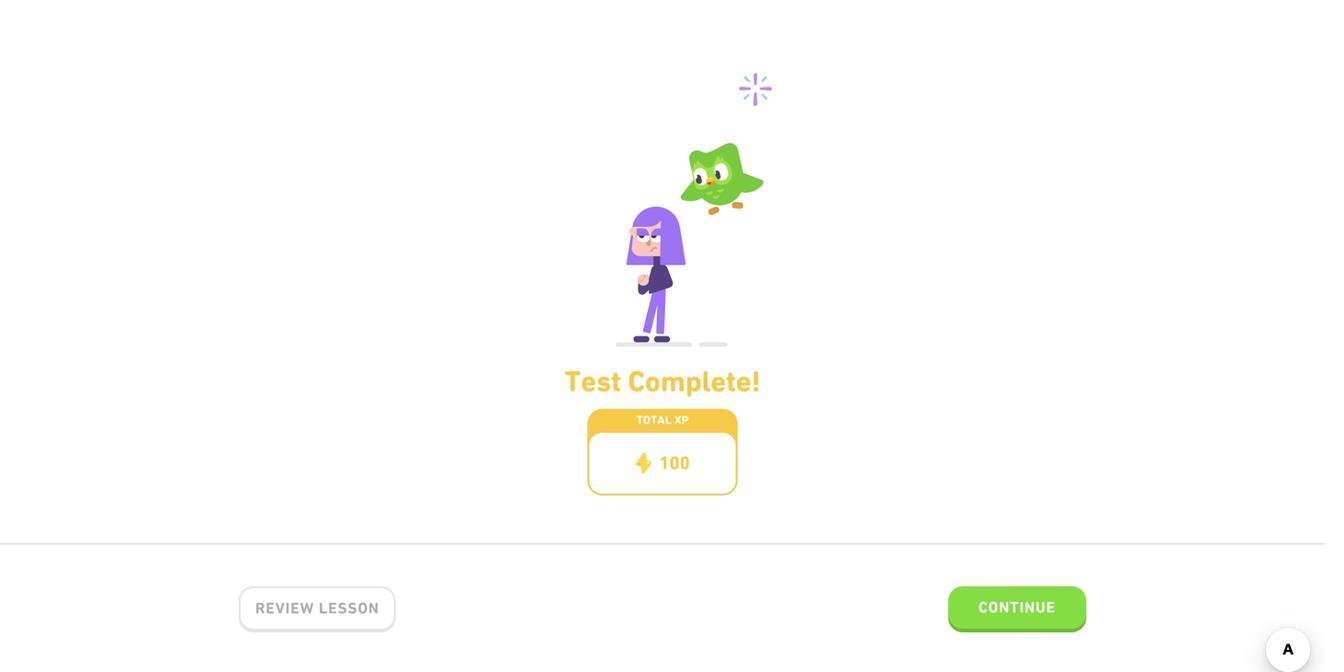 Task type: describe. For each thing, give the bounding box(es) containing it.
total
[[637, 413, 672, 427]]

review lesson button
[[239, 586, 396, 632]]

continue
[[979, 598, 1057, 616]]

lesson
[[319, 599, 380, 617]]

xp
[[675, 413, 689, 427]]

total xp
[[637, 413, 689, 427]]

review
[[255, 599, 315, 617]]

complete!
[[628, 364, 761, 398]]



Task type: locate. For each thing, give the bounding box(es) containing it.
continue button
[[949, 586, 1087, 632]]

test
[[565, 364, 621, 398]]

test complete!
[[565, 364, 761, 398]]

review lesson
[[255, 599, 380, 617]]



Task type: vqa. For each thing, say whether or not it's contained in the screenshot.
германия
no



